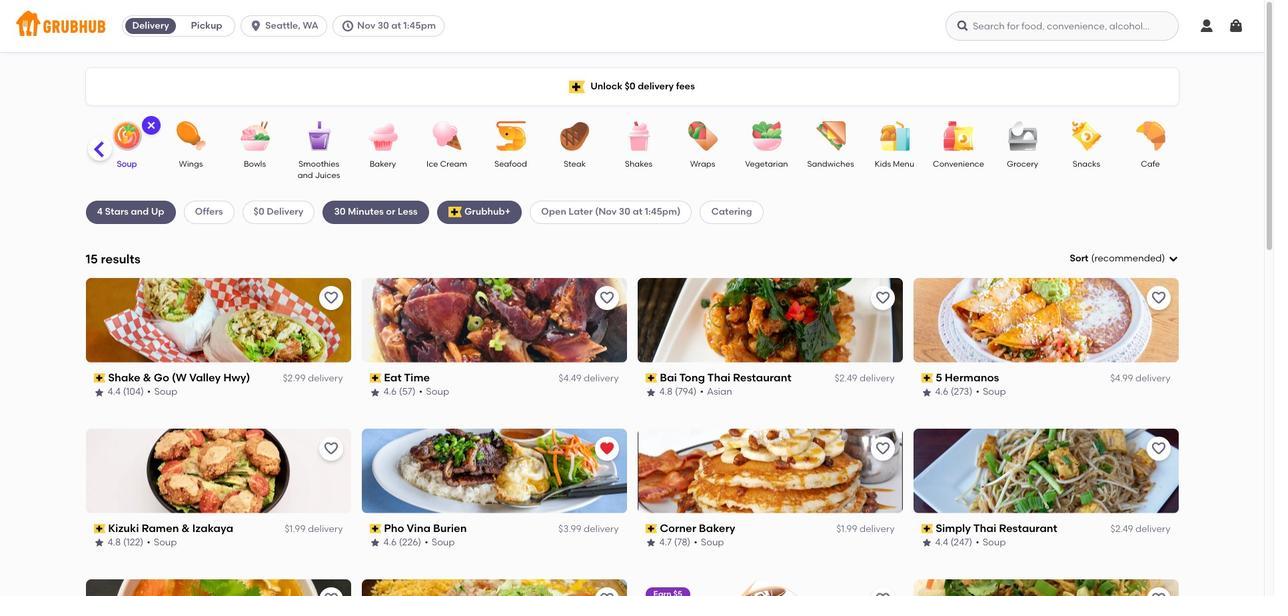 Task type: describe. For each thing, give the bounding box(es) containing it.
simply
[[936, 522, 972, 535]]

go
[[154, 371, 169, 384]]

kids menu
[[875, 159, 915, 169]]

catering
[[712, 206, 753, 218]]

svg image inside nov 30 at 1:45pm button
[[341, 19, 355, 33]]

soup image
[[104, 121, 150, 151]]

bowls image
[[232, 121, 278, 151]]

save this restaurant button for simply thai restaurant logo
[[1147, 437, 1171, 461]]

delivery for bai tong thai restaurant
[[860, 373, 895, 384]]

save this restaurant button for the shake & go (w valley hwy) logo
[[319, 286, 343, 310]]

star icon image for simply thai restaurant
[[922, 538, 933, 548]]

shakes
[[625, 159, 653, 169]]

cafe image
[[1128, 121, 1175, 151]]

or
[[386, 206, 396, 218]]

$3.99
[[559, 523, 582, 535]]

kizuki ramen & izakaya logo image
[[86, 429, 351, 513]]

• for bakery
[[694, 537, 698, 548]]

soup for eat time
[[426, 386, 449, 398]]

hermanos
[[945, 371, 1000, 384]]

saved restaurant image
[[599, 441, 615, 457]]

shake & go (w valley hwy)
[[108, 371, 250, 384]]

1 horizontal spatial &
[[182, 522, 190, 535]]

wraps image
[[680, 121, 726, 151]]

save this restaurant image for 5 hermanos
[[1151, 290, 1167, 306]]

$1.99 delivery for corner bakery
[[837, 523, 895, 535]]

4.8 (794)
[[660, 386, 697, 398]]

4.4 for simply thai restaurant
[[936, 537, 949, 548]]

delivery for corner bakery
[[860, 523, 895, 535]]

unlock
[[591, 81, 623, 92]]

$4.99 delivery
[[1111, 373, 1171, 384]]

convenience
[[934, 159, 985, 169]]

main navigation navigation
[[0, 0, 1265, 52]]

soup for shake & go (w valley hwy)
[[154, 386, 177, 398]]

4.6 for eat
[[384, 386, 397, 398]]

kizuki ramen & izakaya
[[108, 522, 233, 535]]

bakery image
[[360, 121, 406, 151]]

sandwiches image
[[808, 121, 854, 151]]

sort ( recommended )
[[1070, 253, 1166, 264]]

(104)
[[123, 386, 144, 398]]

$2.49 for simply thai restaurant
[[1111, 523, 1134, 535]]

smoothies and juices image
[[296, 121, 342, 151]]

wraps
[[691, 159, 716, 169]]

nov 30 at 1:45pm button
[[333, 15, 450, 37]]

star icon image for 5 hermanos
[[922, 387, 933, 398]]

• for time
[[419, 386, 423, 398]]

save this restaurant image for eat time
[[599, 290, 615, 306]]

and inside the smoothies and juices
[[298, 171, 313, 180]]

$4.99
[[1111, 373, 1134, 384]]

4.8 for kizuki ramen & izakaya
[[108, 537, 121, 548]]

eat
[[384, 371, 402, 384]]

4.7 (78)
[[660, 537, 691, 548]]

steak
[[564, 159, 586, 169]]

1 vertical spatial thai
[[974, 522, 997, 535]]

star icon image for eat time
[[370, 387, 380, 398]]

• soup for hermanos
[[976, 386, 1007, 398]]

saved restaurant button
[[595, 437, 619, 461]]

subscription pass image for corner bakery
[[646, 524, 658, 533]]

none field containing sort
[[1070, 252, 1179, 266]]

subscription pass image for 5 hermanos
[[922, 373, 934, 383]]

save this restaurant button for las palmas restaurant logo
[[595, 587, 619, 596]]

star icon image for pho vina burien
[[370, 538, 380, 548]]

smoothies and juices
[[298, 159, 340, 180]]

snacks
[[1073, 159, 1101, 169]]

4.4 (104)
[[108, 386, 144, 398]]

save this restaurant button for kizuki ramen & izakaya logo
[[319, 437, 343, 461]]

sort
[[1070, 253, 1089, 264]]

• soup for thai
[[976, 537, 1007, 548]]

delivery button
[[123, 15, 179, 37]]

$1.99 for kizuki ramen & izakaya
[[285, 523, 306, 535]]

bai tong thai restaurant
[[660, 371, 792, 384]]

4.6 (226)
[[384, 537, 422, 548]]

subscription pass image for kizuki ramen & izakaya
[[94, 524, 105, 533]]

save this restaurant button for '5 hermanos logo'
[[1147, 286, 1171, 310]]

nov
[[357, 20, 376, 31]]

$2.49 delivery for simply thai restaurant
[[1111, 523, 1171, 535]]

save this restaurant image for kizuki ramen & izakaya
[[323, 441, 339, 457]]

0 horizontal spatial 30
[[334, 206, 346, 218]]

hwy)
[[223, 371, 250, 384]]

4.4 for shake & go (w valley hwy)
[[108, 386, 121, 398]]

1 vertical spatial at
[[633, 206, 643, 218]]

pho
[[384, 522, 404, 535]]

wa
[[303, 20, 319, 31]]

ice cream image
[[424, 121, 470, 151]]

snacks image
[[1064, 121, 1111, 151]]

nov 30 at 1:45pm
[[357, 20, 436, 31]]

1 vertical spatial $0
[[254, 206, 265, 218]]

stars
[[105, 206, 129, 218]]

4.6 for 5
[[936, 386, 949, 398]]

)
[[1163, 253, 1166, 264]]

offers
[[195, 206, 223, 218]]

• for thai
[[976, 537, 980, 548]]

soup for simply thai restaurant
[[983, 537, 1007, 548]]

soup for pho vina burien
[[432, 537, 455, 548]]

(nov
[[595, 206, 617, 218]]

• soup for time
[[419, 386, 449, 398]]

delivery for eat time
[[584, 373, 619, 384]]

4 stars and up
[[97, 206, 164, 218]]

(122)
[[123, 537, 144, 548]]

$1.99 delivery for kizuki ramen & izakaya
[[285, 523, 343, 535]]

$0 delivery
[[254, 206, 304, 218]]

vegetarian
[[746, 159, 789, 169]]

recommended
[[1095, 253, 1163, 264]]

$2.99
[[283, 373, 306, 384]]

time
[[404, 371, 430, 384]]

bai
[[660, 371, 677, 384]]

(w
[[172, 371, 187, 384]]

pho vina burien logo image
[[362, 429, 627, 513]]

• for hermanos
[[976, 386, 980, 398]]

soup down the soup image at the left of the page
[[117, 159, 137, 169]]

wings
[[179, 159, 203, 169]]

kids menu image
[[872, 121, 919, 151]]

• soup for bakery
[[694, 537, 725, 548]]

kizuki
[[108, 522, 139, 535]]

at inside button
[[392, 20, 401, 31]]

shake & go (w valley hwy) logo image
[[86, 278, 351, 363]]

open
[[541, 206, 567, 218]]

izakaya
[[192, 522, 233, 535]]

4.6 (57)
[[384, 386, 416, 398]]

0 vertical spatial &
[[143, 371, 151, 384]]

$3.99 delivery
[[559, 523, 619, 535]]

seafood
[[495, 159, 527, 169]]

smoothies
[[299, 159, 339, 169]]

bowls
[[244, 159, 266, 169]]

save this restaurant image for bai tong thai restaurant
[[875, 290, 891, 306]]

open later (nov 30 at 1:45pm)
[[541, 206, 681, 218]]

4.7
[[660, 537, 672, 548]]

menu
[[893, 159, 915, 169]]

• asian
[[700, 386, 733, 398]]

eat time
[[384, 371, 430, 384]]

simply thai restaurant
[[936, 522, 1058, 535]]

4.6 (273)
[[936, 386, 973, 398]]

save this restaurant button for mango thai cuisine & bar logo
[[1147, 587, 1171, 596]]

0 vertical spatial thai
[[708, 371, 731, 384]]

(78)
[[674, 537, 691, 548]]

corner bakery logo image
[[638, 429, 903, 513]]

(794)
[[675, 386, 697, 398]]

fees
[[676, 81, 695, 92]]

subscription pass image for simply thai restaurant
[[922, 524, 934, 533]]

0 horizontal spatial bakery
[[370, 159, 396, 169]]

kids
[[875, 159, 892, 169]]

delivery for kizuki ramen & izakaya
[[308, 523, 343, 535]]



Task type: locate. For each thing, give the bounding box(es) containing it.
vina
[[407, 522, 431, 535]]

1 horizontal spatial $0
[[625, 81, 636, 92]]

bai tong thai restaurant logo image
[[638, 278, 903, 363]]

seafood image
[[488, 121, 534, 151]]

star icon image left the 4.6 (273)
[[922, 387, 933, 398]]

eat time logo image
[[362, 278, 627, 363]]

1 horizontal spatial thai
[[974, 522, 997, 535]]

Search for food, convenience, alcohol... search field
[[946, 11, 1180, 41]]

$2.49 delivery for bai tong thai restaurant
[[835, 373, 895, 384]]

thai right simply
[[974, 522, 997, 535]]

vegetarian image
[[744, 121, 790, 151]]

1 vertical spatial $2.49
[[1111, 523, 1134, 535]]

& left go
[[143, 371, 151, 384]]

svg image
[[1200, 18, 1216, 34], [1229, 18, 1245, 34], [341, 19, 355, 33], [146, 120, 156, 131], [1169, 253, 1179, 264]]

$4.49 delivery
[[559, 373, 619, 384]]

• for ramen
[[147, 537, 151, 548]]

• right (104) at the bottom left of the page
[[147, 386, 151, 398]]

1 horizontal spatial $2.49 delivery
[[1111, 523, 1171, 535]]

4.4 down simply
[[936, 537, 949, 548]]

bakery
[[370, 159, 396, 169], [699, 522, 736, 535]]

star icon image left 4.8 (122) at the bottom left of page
[[94, 538, 104, 548]]

1 horizontal spatial subscription pass image
[[646, 524, 658, 533]]

2 horizontal spatial 30
[[619, 206, 631, 218]]

soup down ramen
[[154, 537, 177, 548]]

save this restaurant button for malakor thai restaurant logo
[[319, 587, 343, 596]]

• soup down ramen
[[147, 537, 177, 548]]

0 vertical spatial and
[[298, 171, 313, 180]]

0 horizontal spatial &
[[143, 371, 151, 384]]

1 horizontal spatial and
[[298, 171, 313, 180]]

$1.99
[[285, 523, 306, 535], [837, 523, 858, 535]]

4
[[97, 206, 103, 218]]

0 vertical spatial 4.4
[[108, 386, 121, 398]]

0 vertical spatial bakery
[[370, 159, 396, 169]]

seattle, wa
[[265, 20, 319, 31]]

0 vertical spatial at
[[392, 20, 401, 31]]

0 horizontal spatial $1.99 delivery
[[285, 523, 343, 535]]

0 vertical spatial restaurant
[[734, 371, 792, 384]]

30
[[378, 20, 389, 31], [334, 206, 346, 218], [619, 206, 631, 218]]

subscription pass image for pho vina burien
[[370, 524, 382, 533]]

• soup for ramen
[[147, 537, 177, 548]]

• down pho vina burien
[[425, 537, 429, 548]]

soup down "hermanos"
[[983, 386, 1007, 398]]

1 vertical spatial and
[[131, 206, 149, 218]]

ice cream
[[427, 159, 467, 169]]

save this restaurant image
[[323, 290, 339, 306], [323, 441, 339, 457], [875, 441, 891, 457], [323, 591, 339, 596], [1151, 591, 1167, 596]]

1 vertical spatial 4.4
[[936, 537, 949, 548]]

1 vertical spatial restaurant
[[1000, 522, 1058, 535]]

• soup down time on the bottom
[[419, 386, 449, 398]]

0 horizontal spatial svg image
[[249, 19, 263, 33]]

4.6
[[384, 386, 397, 398], [936, 386, 949, 398], [384, 537, 397, 548]]

• soup down corner bakery
[[694, 537, 725, 548]]

subscription pass image
[[922, 373, 934, 383], [370, 524, 382, 533], [646, 524, 658, 533]]

1 horizontal spatial at
[[633, 206, 643, 218]]

$0
[[625, 81, 636, 92], [254, 206, 265, 218]]

• soup down go
[[147, 386, 177, 398]]

0 vertical spatial 4.8
[[660, 386, 673, 398]]

soup down go
[[154, 386, 177, 398]]

1 horizontal spatial 30
[[378, 20, 389, 31]]

1 horizontal spatial $2.49
[[1111, 523, 1134, 535]]

1:45pm
[[404, 20, 436, 31]]

grubhub plus flag logo image left unlock
[[570, 80, 586, 93]]

simply thai restaurant logo image
[[914, 429, 1179, 513]]

subscription pass image for eat time
[[370, 373, 382, 383]]

star icon image left 4.4 (247)
[[922, 538, 933, 548]]

1 horizontal spatial bakery
[[699, 522, 736, 535]]

soup for 5 hermanos
[[983, 386, 1007, 398]]

$2.49
[[835, 373, 858, 384], [1111, 523, 1134, 535]]

star icon image for bai tong thai restaurant
[[646, 387, 656, 398]]

• for &
[[147, 386, 151, 398]]

5
[[936, 371, 943, 384]]

0 horizontal spatial restaurant
[[734, 371, 792, 384]]

0 horizontal spatial $2.49 delivery
[[835, 373, 895, 384]]

(226)
[[399, 537, 422, 548]]

corner
[[660, 522, 697, 535]]

0 horizontal spatial grubhub plus flag logo image
[[449, 207, 462, 218]]

asian
[[707, 386, 733, 398]]

subscription pass image left bai
[[646, 373, 658, 383]]

(247)
[[951, 537, 973, 548]]

bakery down bakery image
[[370, 159, 396, 169]]

subscription pass image left kizuki
[[94, 524, 105, 533]]

4.8 for bai tong thai restaurant
[[660, 386, 673, 398]]

star icon image left 4.6 (226)
[[370, 538, 380, 548]]

1 vertical spatial grubhub plus flag logo image
[[449, 207, 462, 218]]

1 horizontal spatial grubhub plus flag logo image
[[570, 80, 586, 93]]

1 vertical spatial bakery
[[699, 522, 736, 535]]

delivery for simply thai restaurant
[[1136, 523, 1171, 535]]

soup down simply thai restaurant
[[983, 537, 1007, 548]]

shakes image
[[616, 121, 662, 151]]

1 horizontal spatial 4.8
[[660, 386, 673, 398]]

restaurant down simply thai restaurant logo
[[1000, 522, 1058, 535]]

grubhub plus flag logo image for unlock $0 delivery fees
[[570, 80, 586, 93]]

subscription pass image for shake & go (w valley hwy)
[[94, 373, 105, 383]]

soup down time on the bottom
[[426, 386, 449, 398]]

up
[[151, 206, 164, 218]]

pho vina burien
[[384, 522, 467, 535]]

4.6 down pho
[[384, 537, 397, 548]]

$2.49 for bai tong thai restaurant
[[835, 373, 858, 384]]

wings image
[[168, 121, 214, 151]]

0 horizontal spatial 4.4
[[108, 386, 121, 398]]

later
[[569, 206, 593, 218]]

bakery right corner
[[699, 522, 736, 535]]

valley
[[189, 371, 221, 384]]

0 horizontal spatial and
[[131, 206, 149, 218]]

soup down burien
[[432, 537, 455, 548]]

at left 1:45pm)
[[633, 206, 643, 218]]

• right (247) at the bottom of page
[[976, 537, 980, 548]]

delivery for pho vina burien
[[584, 523, 619, 535]]

4.6 for pho
[[384, 537, 397, 548]]

2 svg image from the left
[[957, 19, 970, 33]]

ice
[[427, 159, 438, 169]]

1 vertical spatial $2.49 delivery
[[1111, 523, 1171, 535]]

30 left minutes
[[334, 206, 346, 218]]

delivery left the pickup
[[132, 20, 169, 31]]

15
[[86, 251, 98, 266]]

las palmas restaurant logo image
[[362, 579, 627, 596]]

restaurant
[[734, 371, 792, 384], [1000, 522, 1058, 535]]

0 horizontal spatial $0
[[254, 206, 265, 218]]

soup
[[117, 159, 137, 169], [154, 386, 177, 398], [426, 386, 449, 398], [983, 386, 1007, 398], [154, 537, 177, 548], [432, 537, 455, 548], [701, 537, 725, 548], [983, 537, 1007, 548]]

and
[[298, 171, 313, 180], [131, 206, 149, 218]]

star icon image left 4.7
[[646, 538, 656, 548]]

and down smoothies
[[298, 171, 313, 180]]

subscription pass image left corner
[[646, 524, 658, 533]]

1 horizontal spatial 4.4
[[936, 537, 949, 548]]

cafe
[[1142, 159, 1161, 169]]

subscription pass image left 5
[[922, 373, 934, 383]]

1 horizontal spatial $1.99 delivery
[[837, 523, 895, 535]]

corner bakery
[[660, 522, 736, 535]]

restaurant down bai tong thai restaurant logo
[[734, 371, 792, 384]]

grubhub plus flag logo image for grubhub+
[[449, 207, 462, 218]]

save this restaurant button for bai tong thai restaurant logo
[[871, 286, 895, 310]]

0 vertical spatial $0
[[625, 81, 636, 92]]

• soup for &
[[147, 386, 177, 398]]

thai
[[708, 371, 731, 384], [974, 522, 997, 535]]

4.8 down bai
[[660, 386, 673, 398]]

1 horizontal spatial restaurant
[[1000, 522, 1058, 535]]

0 horizontal spatial $1.99
[[285, 523, 306, 535]]

4.4 down shake
[[108, 386, 121, 398]]

at
[[392, 20, 401, 31], [633, 206, 643, 218]]

0 horizontal spatial $2.49
[[835, 373, 858, 384]]

save this restaurant image for shake & go (w valley hwy)
[[323, 290, 339, 306]]

& right ramen
[[182, 522, 190, 535]]

mango thai cuisine & bar logo image
[[914, 579, 1179, 596]]

star icon image for shake & go (w valley hwy)
[[94, 387, 104, 398]]

0 horizontal spatial delivery
[[132, 20, 169, 31]]

subscription pass image for bai tong thai restaurant
[[646, 373, 658, 383]]

2 horizontal spatial subscription pass image
[[922, 373, 934, 383]]

30 inside button
[[378, 20, 389, 31]]

subscription pass image left shake
[[94, 373, 105, 383]]

grocery image
[[1000, 121, 1047, 151]]

5 hermanos logo image
[[914, 278, 1179, 363]]

save this restaurant image
[[599, 290, 615, 306], [875, 290, 891, 306], [1151, 290, 1167, 306], [1151, 441, 1167, 457], [599, 591, 615, 596], [875, 591, 891, 596]]

1 horizontal spatial $1.99
[[837, 523, 858, 535]]

soup down corner bakery
[[701, 537, 725, 548]]

tong
[[680, 371, 705, 384]]

• for vina
[[425, 537, 429, 548]]

grubhub+
[[465, 206, 511, 218]]

minutes
[[348, 206, 384, 218]]

1 horizontal spatial svg image
[[957, 19, 970, 33]]

taste togo banh mi logo image
[[731, 579, 810, 596]]

delivery
[[132, 20, 169, 31], [267, 206, 304, 218]]

pickup
[[191, 20, 222, 31]]

delivery inside button
[[132, 20, 169, 31]]

4.6 down 5
[[936, 386, 949, 398]]

steak image
[[552, 121, 598, 151]]

cream
[[440, 159, 467, 169]]

$4.49
[[559, 373, 582, 384]]

seattle, wa button
[[241, 15, 333, 37]]

at left "1:45pm" on the left top of the page
[[392, 20, 401, 31]]

•
[[147, 386, 151, 398], [419, 386, 423, 398], [700, 386, 704, 398], [976, 386, 980, 398], [147, 537, 151, 548], [425, 537, 429, 548], [694, 537, 698, 548], [976, 537, 980, 548]]

15 results
[[86, 251, 141, 266]]

• for tong
[[700, 386, 704, 398]]

4.4
[[108, 386, 121, 398], [936, 537, 949, 548]]

save this restaurant button
[[319, 286, 343, 310], [595, 286, 619, 310], [871, 286, 895, 310], [1147, 286, 1171, 310], [319, 437, 343, 461], [871, 437, 895, 461], [1147, 437, 1171, 461], [319, 587, 343, 596], [595, 587, 619, 596], [871, 587, 895, 596], [1147, 587, 1171, 596]]

soup for kizuki ramen & izakaya
[[154, 537, 177, 548]]

&
[[143, 371, 151, 384], [182, 522, 190, 535]]

1 vertical spatial &
[[182, 522, 190, 535]]

• soup down "hermanos"
[[976, 386, 1007, 398]]

seattle,
[[265, 20, 301, 31]]

1 vertical spatial 4.8
[[108, 537, 121, 548]]

$2.49 delivery
[[835, 373, 895, 384], [1111, 523, 1171, 535]]

4.8 down kizuki
[[108, 537, 121, 548]]

svg image
[[249, 19, 263, 33], [957, 19, 970, 33]]

0 horizontal spatial 4.8
[[108, 537, 121, 548]]

2 $1.99 delivery from the left
[[837, 523, 895, 535]]

1 $1.99 from the left
[[285, 523, 306, 535]]

convenience image
[[936, 121, 983, 151]]

star icon image for corner bakery
[[646, 538, 656, 548]]

grubhub plus flag logo image left grubhub+
[[449, 207, 462, 218]]

1 svg image from the left
[[249, 19, 263, 33]]

grubhub plus flag logo image
[[570, 80, 586, 93], [449, 207, 462, 218]]

None field
[[1070, 252, 1179, 266]]

save this restaurant button for corner bakery logo
[[871, 437, 895, 461]]

donuts image
[[40, 121, 86, 151]]

sandwiches
[[808, 159, 855, 169]]

save this restaurant image for corner bakery
[[875, 441, 891, 457]]

1 $1.99 delivery from the left
[[285, 523, 343, 535]]

4.4 (247)
[[936, 537, 973, 548]]

star icon image
[[94, 387, 104, 398], [370, 387, 380, 398], [646, 387, 656, 398], [922, 387, 933, 398], [94, 538, 104, 548], [370, 538, 380, 548], [646, 538, 656, 548], [922, 538, 933, 548]]

0 horizontal spatial at
[[392, 20, 401, 31]]

• right (78)
[[694, 537, 698, 548]]

delivery for 5 hermanos
[[1136, 373, 1171, 384]]

star icon image left 4.6 (57)
[[370, 387, 380, 398]]

juices
[[315, 171, 340, 180]]

shake
[[108, 371, 140, 384]]

save this restaurant image for simply thai restaurant
[[1151, 441, 1167, 457]]

30 minutes or less
[[334, 206, 418, 218]]

burien
[[433, 522, 467, 535]]

0 horizontal spatial thai
[[708, 371, 731, 384]]

delivery for shake & go (w valley hwy)
[[308, 373, 343, 384]]

$0 right unlock
[[625, 81, 636, 92]]

5 hermanos
[[936, 371, 1000, 384]]

• right '(794)'
[[700, 386, 704, 398]]

and left the "up"
[[131, 206, 149, 218]]

0 vertical spatial $2.49 delivery
[[835, 373, 895, 384]]

subscription pass image left pho
[[370, 524, 382, 533]]

30 right nov
[[378, 20, 389, 31]]

0 vertical spatial $2.49
[[835, 373, 858, 384]]

$2.99 delivery
[[283, 373, 343, 384]]

$0 down bowls at the top of page
[[254, 206, 265, 218]]

1:45pm)
[[645, 206, 681, 218]]

(57)
[[399, 386, 416, 398]]

save this restaurant button for eat time logo
[[595, 286, 619, 310]]

thai up asian
[[708, 371, 731, 384]]

1 vertical spatial delivery
[[267, 206, 304, 218]]

• soup for vina
[[425, 537, 455, 548]]

4.8 (122)
[[108, 537, 144, 548]]

grocery
[[1008, 159, 1039, 169]]

malakor thai restaurant logo image
[[86, 579, 351, 596]]

subscription pass image left eat on the left
[[370, 373, 382, 383]]

star icon image for kizuki ramen & izakaya
[[94, 538, 104, 548]]

0 horizontal spatial subscription pass image
[[370, 524, 382, 533]]

• soup down simply thai restaurant
[[976, 537, 1007, 548]]

4.6 down eat on the left
[[384, 386, 397, 398]]

soup for corner bakery
[[701, 537, 725, 548]]

0 vertical spatial grubhub plus flag logo image
[[570, 80, 586, 93]]

30 right (nov at the left top
[[619, 206, 631, 218]]

svg image inside field
[[1169, 253, 1179, 264]]

star icon image left 4.8 (794) on the bottom of the page
[[646, 387, 656, 398]]

2 $1.99 from the left
[[837, 523, 858, 535]]

delivery down the smoothies and juices
[[267, 206, 304, 218]]

(
[[1092, 253, 1095, 264]]

$1.99 for corner bakery
[[837, 523, 858, 535]]

svg image inside seattle, wa button
[[249, 19, 263, 33]]

ramen
[[142, 522, 179, 535]]

subscription pass image
[[94, 373, 105, 383], [370, 373, 382, 383], [646, 373, 658, 383], [94, 524, 105, 533], [922, 524, 934, 533]]

0 vertical spatial delivery
[[132, 20, 169, 31]]

less
[[398, 206, 418, 218]]

1 horizontal spatial delivery
[[267, 206, 304, 218]]

star icon image left 4.4 (104)
[[94, 387, 104, 398]]

subscription pass image left simply
[[922, 524, 934, 533]]

• down "hermanos"
[[976, 386, 980, 398]]

• right (57)
[[419, 386, 423, 398]]

• soup down burien
[[425, 537, 455, 548]]

• right (122)
[[147, 537, 151, 548]]



Task type: vqa. For each thing, say whether or not it's contained in the screenshot.
the Shake & Go (W Valley Hwy)
yes



